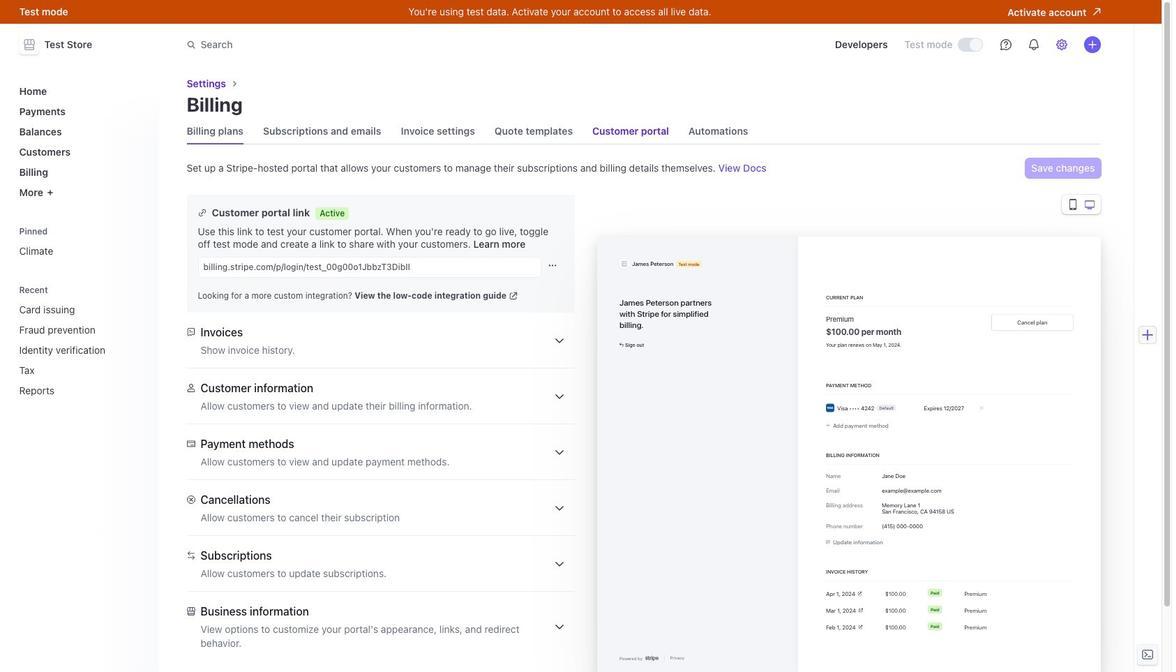 Task type: locate. For each thing, give the bounding box(es) containing it.
stripe image
[[645, 656, 659, 661]]

recent element
[[14, 280, 150, 402], [14, 298, 150, 402]]

core navigation links element
[[14, 80, 150, 204]]

2 recent element from the top
[[14, 298, 150, 402]]

None search field
[[178, 32, 572, 58]]

clear history image
[[136, 286, 145, 294]]

edit pins image
[[136, 227, 145, 236]]

tab list
[[187, 119, 1101, 145]]

Search text field
[[178, 32, 572, 58]]



Task type: describe. For each thing, give the bounding box(es) containing it.
1 recent element from the top
[[14, 280, 150, 402]]

settings image
[[1057, 39, 1068, 50]]

help image
[[1001, 39, 1012, 50]]

notifications image
[[1029, 39, 1040, 50]]

pinned element
[[14, 222, 150, 263]]

svg image
[[548, 261, 557, 270]]

Test mode checkbox
[[959, 38, 983, 51]]



Task type: vqa. For each thing, say whether or not it's contained in the screenshot.
Settings icon
yes



